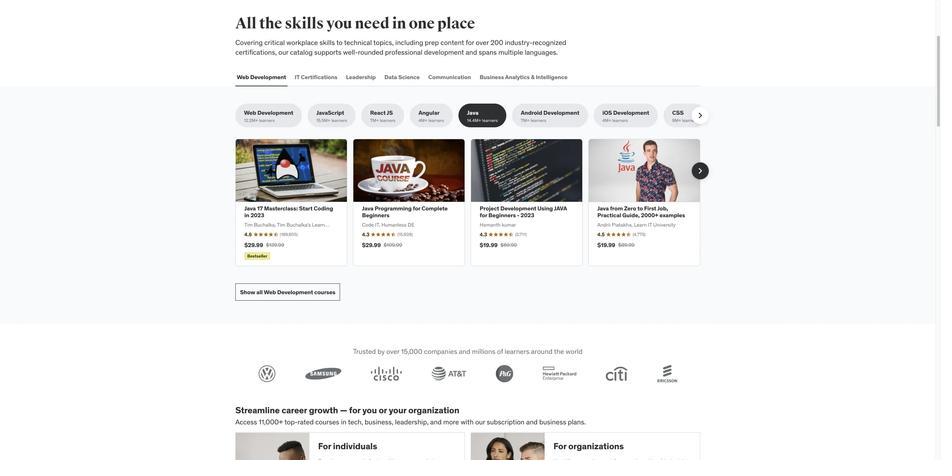 Task type: describe. For each thing, give the bounding box(es) containing it.
over inside covering critical workplace skills to technical topics, including prep content for over 200 industry-recognized certifications, our catalog supports well-rounded professional development and spans multiple languages.
[[476, 38, 489, 47]]

streamline
[[235, 405, 280, 416]]

ios development 4m+ learners
[[603, 109, 650, 123]]

guide,
[[623, 212, 640, 219]]

zero
[[624, 205, 637, 212]]

java for java programming for complete beginners
[[362, 205, 374, 212]]

java for java 17 masterclass: start coding in 2023
[[244, 205, 256, 212]]

development for web development
[[250, 73, 286, 81]]

and down organization
[[430, 418, 442, 427]]

need
[[355, 14, 390, 33]]

workplace
[[287, 38, 318, 47]]

learners inside the "javascript 15.5m+ learners"
[[332, 118, 347, 123]]

first
[[645, 205, 657, 212]]

one
[[409, 14, 435, 33]]

it certifications button
[[293, 68, 339, 86]]

development for ios development 4m+ learners
[[614, 109, 650, 116]]

our inside covering critical workplace skills to technical topics, including prep content for over 200 industry-recognized certifications, our catalog supports well-rounded professional development and spans multiple languages.
[[279, 48, 289, 56]]

beginners inside the java programming for complete beginners
[[362, 212, 390, 219]]

for inside the java programming for complete beginners
[[413, 205, 421, 212]]

learners inside angular 4m+ learners
[[429, 118, 444, 123]]

learners inside the css 9m+ learners
[[683, 118, 698, 123]]

it
[[295, 73, 300, 81]]

9m+
[[673, 118, 682, 123]]

organizations
[[569, 441, 624, 452]]

—
[[340, 405, 347, 416]]

cisco logo image
[[371, 367, 402, 381]]

recognized
[[533, 38, 567, 47]]

project
[[480, 205, 499, 212]]

show all web development courses
[[240, 289, 336, 296]]

communication button
[[427, 68, 473, 86]]

business,
[[365, 418, 394, 427]]

for individuals
[[318, 441, 377, 452]]

leadership button
[[345, 68, 377, 86]]

more
[[444, 418, 459, 427]]

using
[[538, 205, 553, 212]]

2023 inside 'project development using java for beginners - 2023'
[[521, 212, 535, 219]]

java for java from zero to first job, practical guide, 2000+ examples
[[598, 205, 609, 212]]

leadership,
[[395, 418, 429, 427]]

courses inside the show all web development courses "link"
[[314, 289, 336, 296]]

trusted
[[353, 348, 376, 356]]

hewlett packard enterprise logo image
[[543, 367, 577, 381]]

examples
[[660, 212, 685, 219]]

2000+
[[641, 212, 659, 219]]

our inside streamline career growth — for you or your organization access 11,000+ top-rated courses in tech, business, leadership, and more with our subscription and business plans.
[[476, 418, 485, 427]]

ios
[[603, 109, 612, 116]]

organization
[[409, 405, 460, 416]]

learners inside java 14.4m+ learners
[[482, 118, 498, 123]]

practical
[[598, 212, 621, 219]]

rounded
[[358, 48, 384, 56]]

by
[[378, 348, 385, 356]]

leadership
[[346, 73, 376, 81]]

learners inside react js 7m+ learners
[[380, 118, 396, 123]]

companies
[[424, 348, 458, 356]]

languages.
[[525, 48, 558, 56]]

covering critical workplace skills to technical topics, including prep content for over 200 industry-recognized certifications, our catalog supports well-rounded professional development and spans multiple languages.
[[235, 38, 567, 56]]

15.5m+
[[317, 118, 331, 123]]

web inside "link"
[[264, 289, 276, 296]]

and left business
[[526, 418, 538, 427]]

spans
[[479, 48, 497, 56]]

development for android development 7m+ learners
[[544, 109, 580, 116]]

android development 7m+ learners
[[521, 109, 580, 123]]

business
[[540, 418, 567, 427]]

all
[[235, 14, 257, 33]]

java from zero to first job, practical guide, 2000+ examples
[[598, 205, 685, 219]]

12.2m+
[[244, 118, 258, 123]]

place
[[438, 14, 475, 33]]

subscription
[[487, 418, 525, 427]]

to inside covering critical workplace skills to technical topics, including prep content for over 200 industry-recognized certifications, our catalog supports well-rounded professional development and spans multiple languages.
[[337, 38, 343, 47]]

industry-
[[505, 38, 533, 47]]

java programming for complete beginners link
[[362, 205, 448, 219]]

catalog
[[290, 48, 313, 56]]

7m+ for react js
[[370, 118, 379, 123]]

4m+ inside angular 4m+ learners
[[419, 118, 428, 123]]

individuals
[[333, 441, 377, 452]]

learners inside the 'android development 7m+ learners'
[[531, 118, 547, 123]]

react js 7m+ learners
[[370, 109, 396, 123]]

200
[[491, 38, 504, 47]]

7m+ for android development
[[521, 118, 530, 123]]

in for 2023
[[244, 212, 249, 219]]

java 14.4m+ learners
[[467, 109, 498, 123]]

web for web development
[[237, 73, 249, 81]]

data science
[[385, 73, 420, 81]]

career
[[282, 405, 307, 416]]

next image for topic filters element
[[695, 110, 706, 121]]

business
[[480, 73, 504, 81]]

world
[[566, 348, 583, 356]]

beginners inside 'project development using java for beginners - 2023'
[[489, 212, 516, 219]]

css 9m+ learners
[[673, 109, 698, 123]]

critical
[[265, 38, 285, 47]]

0 vertical spatial the
[[259, 14, 282, 33]]

programming
[[375, 205, 412, 212]]

&
[[531, 73, 535, 81]]

courses inside streamline career growth — for you or your organization access 11,000+ top-rated courses in tech, business, leadership, and more with our subscription and business plans.
[[316, 418, 339, 427]]

14.4m+
[[467, 118, 481, 123]]

show
[[240, 289, 255, 296]]

project development using java for beginners - 2023
[[480, 205, 567, 219]]

javascript 15.5m+ learners
[[317, 109, 347, 123]]

streamline career growth — for you or your organization access 11,000+ top-rated courses in tech, business, leadership, and more with our subscription and business plans.
[[235, 405, 586, 427]]

with
[[461, 418, 474, 427]]

access
[[235, 418, 257, 427]]

around
[[531, 348, 553, 356]]

and inside covering critical workplace skills to technical topics, including prep content for over 200 industry-recognized certifications, our catalog supports well-rounded professional development and spans multiple languages.
[[466, 48, 477, 56]]

for inside 'project development using java for beginners - 2023'
[[480, 212, 488, 219]]

well-
[[343, 48, 358, 56]]



Task type: locate. For each thing, give the bounding box(es) containing it.
java inside the java programming for complete beginners
[[362, 205, 374, 212]]

0 horizontal spatial over
[[387, 348, 400, 356]]

for left individuals
[[318, 441, 331, 452]]

prep
[[425, 38, 439, 47]]

4m+ down angular
[[419, 118, 428, 123]]

our
[[279, 48, 289, 56], [476, 418, 485, 427]]

tech,
[[348, 418, 363, 427]]

rated
[[298, 418, 314, 427]]

you up technical
[[326, 14, 352, 33]]

java inside java 14.4m+ learners
[[467, 109, 479, 116]]

the left world
[[554, 348, 564, 356]]

trusted by over 15,000 companies and millions of learners around the world
[[353, 348, 583, 356]]

covering
[[235, 38, 263, 47]]

certifications
[[301, 73, 338, 81]]

for for for organizations
[[554, 441, 567, 452]]

our right with
[[476, 418, 485, 427]]

development inside 'project development using java for beginners - 2023'
[[501, 205, 537, 212]]

0 vertical spatial our
[[279, 48, 289, 56]]

0 horizontal spatial our
[[279, 48, 289, 56]]

1 vertical spatial to
[[638, 205, 643, 212]]

1 horizontal spatial 7m+
[[521, 118, 530, 123]]

procter & gamble logo image
[[496, 365, 513, 383]]

11,000+
[[259, 418, 283, 427]]

7m+
[[370, 118, 379, 123], [521, 118, 530, 123]]

2 7m+ from the left
[[521, 118, 530, 123]]

java from zero to first job, practical guide, 2000+ examples link
[[598, 205, 685, 219]]

7m+ down 'react'
[[370, 118, 379, 123]]

professional
[[385, 48, 423, 56]]

0 horizontal spatial beginners
[[362, 212, 390, 219]]

java 17 masterclass: start coding in 2023 link
[[244, 205, 333, 219]]

for inside covering critical workplace skills to technical topics, including prep content for over 200 industry-recognized certifications, our catalog supports well-rounded professional development and spans multiple languages.
[[466, 38, 474, 47]]

plans.
[[568, 418, 586, 427]]

growth
[[309, 405, 338, 416]]

next image inside topic filters element
[[695, 110, 706, 121]]

1 next image from the top
[[695, 110, 706, 121]]

development inside "link"
[[277, 289, 313, 296]]

skills up supports
[[320, 38, 335, 47]]

1 vertical spatial next image
[[695, 165, 706, 177]]

development inside web development 12.2m+ learners
[[258, 109, 293, 116]]

in
[[392, 14, 406, 33], [244, 212, 249, 219], [341, 418, 347, 427]]

2 beginners from the left
[[489, 212, 516, 219]]

you inside streamline career growth — for you or your organization access 11,000+ top-rated courses in tech, business, leadership, and more with our subscription and business plans.
[[363, 405, 377, 416]]

start
[[299, 205, 313, 212]]

1 horizontal spatial 4m+
[[603, 118, 612, 123]]

web for web development 12.2m+ learners
[[244, 109, 256, 116]]

7m+ down android
[[521, 118, 530, 123]]

development for web development 12.2m+ learners
[[258, 109, 293, 116]]

0 vertical spatial in
[[392, 14, 406, 33]]

our down 'critical'
[[279, 48, 289, 56]]

development right all
[[277, 289, 313, 296]]

millions
[[472, 348, 496, 356]]

you
[[326, 14, 352, 33], [363, 405, 377, 416]]

1 for from the left
[[318, 441, 331, 452]]

next image inside carousel element
[[695, 165, 706, 177]]

show all web development courses link
[[235, 284, 340, 301]]

0 vertical spatial over
[[476, 38, 489, 47]]

0 horizontal spatial you
[[326, 14, 352, 33]]

all the skills you need in one place
[[235, 14, 475, 33]]

beginners
[[362, 212, 390, 219], [489, 212, 516, 219]]

for
[[466, 38, 474, 47], [413, 205, 421, 212], [480, 212, 488, 219], [349, 405, 361, 416]]

web right all
[[264, 289, 276, 296]]

att&t logo image
[[432, 367, 467, 381]]

development inside 'button'
[[250, 73, 286, 81]]

7m+ inside react js 7m+ learners
[[370, 118, 379, 123]]

1 horizontal spatial 2023
[[521, 212, 535, 219]]

volkswagen logo image
[[259, 365, 276, 383]]

0 horizontal spatial for
[[318, 441, 331, 452]]

2 vertical spatial in
[[341, 418, 347, 427]]

1 2023 from the left
[[251, 212, 264, 219]]

data science button
[[383, 68, 421, 86]]

1 horizontal spatial in
[[341, 418, 347, 427]]

for right —
[[349, 405, 361, 416]]

1 vertical spatial skills
[[320, 38, 335, 47]]

1 horizontal spatial over
[[476, 38, 489, 47]]

over right by
[[387, 348, 400, 356]]

in down —
[[341, 418, 347, 427]]

4m+ inside the ios development 4m+ learners
[[603, 118, 612, 123]]

0 vertical spatial courses
[[314, 289, 336, 296]]

to left first at right top
[[638, 205, 643, 212]]

your
[[389, 405, 407, 416]]

development
[[250, 73, 286, 81], [258, 109, 293, 116], [544, 109, 580, 116], [614, 109, 650, 116], [501, 205, 537, 212], [277, 289, 313, 296]]

web up 12.2m+
[[244, 109, 256, 116]]

0 horizontal spatial the
[[259, 14, 282, 33]]

learners inside web development 12.2m+ learners
[[259, 118, 275, 123]]

and left millions
[[459, 348, 471, 356]]

next image
[[695, 110, 706, 121], [695, 165, 706, 177]]

-
[[517, 212, 520, 219]]

for
[[318, 441, 331, 452], [554, 441, 567, 452]]

for for for individuals
[[318, 441, 331, 452]]

1 7m+ from the left
[[370, 118, 379, 123]]

and left spans
[[466, 48, 477, 56]]

1 horizontal spatial to
[[638, 205, 643, 212]]

to up supports
[[337, 38, 343, 47]]

for organizations
[[554, 441, 624, 452]]

communication
[[429, 73, 471, 81]]

1 beginners from the left
[[362, 212, 390, 219]]

development up 12.2m+
[[258, 109, 293, 116]]

development left using
[[501, 205, 537, 212]]

0 horizontal spatial in
[[244, 212, 249, 219]]

0 horizontal spatial 7m+
[[370, 118, 379, 123]]

learners inside the ios development 4m+ learners
[[613, 118, 628, 123]]

science
[[398, 73, 420, 81]]

for left - at the right
[[480, 212, 488, 219]]

you left or
[[363, 405, 377, 416]]

supports
[[314, 48, 342, 56]]

samsung logo image
[[305, 368, 342, 380]]

over up spans
[[476, 38, 489, 47]]

content
[[441, 38, 464, 47]]

coding
[[314, 205, 333, 212]]

topic filters element
[[235, 104, 709, 128]]

skills inside covering critical workplace skills to technical topics, including prep content for over 200 industry-recognized certifications, our catalog supports well-rounded professional development and spans multiple languages.
[[320, 38, 335, 47]]

development for project development using java for beginners - 2023
[[501, 205, 537, 212]]

java
[[554, 205, 567, 212]]

0 vertical spatial next image
[[695, 110, 706, 121]]

1 horizontal spatial the
[[554, 348, 564, 356]]

1 vertical spatial courses
[[316, 418, 339, 427]]

job,
[[658, 205, 669, 212]]

data
[[385, 73, 397, 81]]

development right ios
[[614, 109, 650, 116]]

2 horizontal spatial in
[[392, 14, 406, 33]]

web development
[[237, 73, 286, 81]]

0 horizontal spatial 2023
[[251, 212, 264, 219]]

1 vertical spatial our
[[476, 418, 485, 427]]

web down the certifications,
[[237, 73, 249, 81]]

java left the 17
[[244, 205, 256, 212]]

15,000
[[401, 348, 423, 356]]

analytics
[[505, 73, 530, 81]]

business analytics & intelligence button
[[478, 68, 569, 86]]

web inside web development 12.2m+ learners
[[244, 109, 256, 116]]

topics,
[[374, 38, 394, 47]]

2023 inside java 17 masterclass: start coding in 2023
[[251, 212, 264, 219]]

4m+ down ios
[[603, 118, 612, 123]]

17
[[257, 205, 263, 212]]

development
[[424, 48, 464, 56]]

0 horizontal spatial 4m+
[[419, 118, 428, 123]]

java left from
[[598, 205, 609, 212]]

certifications,
[[235, 48, 277, 56]]

java left "programming"
[[362, 205, 374, 212]]

2 4m+ from the left
[[603, 118, 612, 123]]

courses
[[314, 289, 336, 296], [316, 418, 339, 427]]

to inside java from zero to first job, practical guide, 2000+ examples
[[638, 205, 643, 212]]

development down the certifications,
[[250, 73, 286, 81]]

android
[[521, 109, 543, 116]]

the up 'critical'
[[259, 14, 282, 33]]

in for one
[[392, 14, 406, 33]]

java
[[467, 109, 479, 116], [244, 205, 256, 212], [362, 205, 374, 212], [598, 205, 609, 212]]

the
[[259, 14, 282, 33], [554, 348, 564, 356]]

in inside streamline career growth — for you or your organization access 11,000+ top-rated courses in tech, business, leadership, and more with our subscription and business plans.
[[341, 418, 347, 427]]

masterclass:
[[264, 205, 298, 212]]

in up including
[[392, 14, 406, 33]]

1 horizontal spatial beginners
[[489, 212, 516, 219]]

1 4m+ from the left
[[419, 118, 428, 123]]

for down business
[[554, 441, 567, 452]]

multiple
[[499, 48, 523, 56]]

for inside streamline career growth — for you or your organization access 11,000+ top-rated courses in tech, business, leadership, and more with our subscription and business plans.
[[349, 405, 361, 416]]

1 vertical spatial over
[[387, 348, 400, 356]]

web development 12.2m+ learners
[[244, 109, 293, 123]]

web inside 'button'
[[237, 73, 249, 81]]

complete
[[422, 205, 448, 212]]

1 vertical spatial you
[[363, 405, 377, 416]]

2 next image from the top
[[695, 165, 706, 177]]

next image for carousel element
[[695, 165, 706, 177]]

1 vertical spatial the
[[554, 348, 564, 356]]

intelligence
[[536, 73, 568, 81]]

including
[[396, 38, 423, 47]]

java up 14.4m+
[[467, 109, 479, 116]]

2 vertical spatial web
[[264, 289, 276, 296]]

for left complete
[[413, 205, 421, 212]]

1 vertical spatial in
[[244, 212, 249, 219]]

0 vertical spatial you
[[326, 14, 352, 33]]

java for java 14.4m+ learners
[[467, 109, 479, 116]]

carousel element
[[235, 139, 709, 267]]

development inside the 'android development 7m+ learners'
[[544, 109, 580, 116]]

1 horizontal spatial our
[[476, 418, 485, 427]]

java inside java 17 masterclass: start coding in 2023
[[244, 205, 256, 212]]

1 horizontal spatial for
[[554, 441, 567, 452]]

java inside java from zero to first job, practical guide, 2000+ examples
[[598, 205, 609, 212]]

2 for from the left
[[554, 441, 567, 452]]

ericsson logo image
[[658, 365, 678, 383]]

0 vertical spatial to
[[337, 38, 343, 47]]

2 2023 from the left
[[521, 212, 535, 219]]

angular
[[419, 109, 440, 116]]

1 vertical spatial web
[[244, 109, 256, 116]]

0 vertical spatial skills
[[285, 14, 324, 33]]

1 horizontal spatial you
[[363, 405, 377, 416]]

angular 4m+ learners
[[419, 109, 444, 123]]

citi logo image
[[606, 367, 628, 381]]

in inside java 17 masterclass: start coding in 2023
[[244, 212, 249, 219]]

javascript
[[317, 109, 344, 116]]

0 horizontal spatial to
[[337, 38, 343, 47]]

business analytics & intelligence
[[480, 73, 568, 81]]

over
[[476, 38, 489, 47], [387, 348, 400, 356]]

web
[[237, 73, 249, 81], [244, 109, 256, 116], [264, 289, 276, 296]]

7m+ inside the 'android development 7m+ learners'
[[521, 118, 530, 123]]

js
[[387, 109, 393, 116]]

for right content
[[466, 38, 474, 47]]

in left the 17
[[244, 212, 249, 219]]

web development button
[[235, 68, 288, 86]]

it certifications
[[295, 73, 338, 81]]

0 vertical spatial web
[[237, 73, 249, 81]]

development inside the ios development 4m+ learners
[[614, 109, 650, 116]]

development right android
[[544, 109, 580, 116]]

java 17 masterclass: start coding in 2023
[[244, 205, 333, 219]]

skills up workplace
[[285, 14, 324, 33]]



Task type: vqa. For each thing, say whether or not it's contained in the screenshot.


